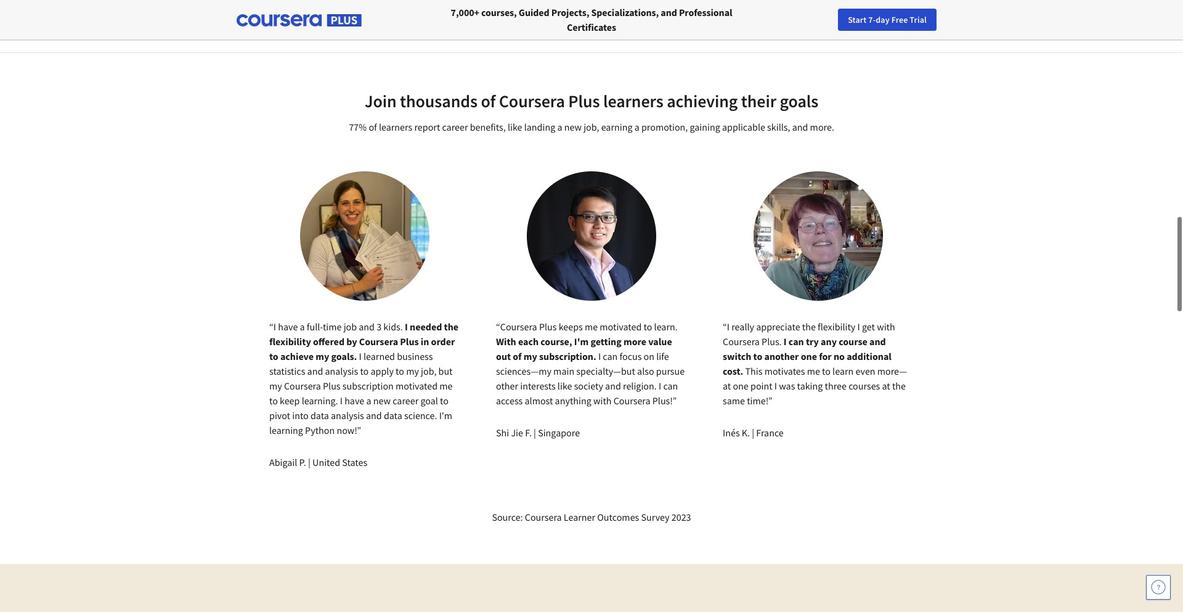 Task type: vqa. For each thing, say whether or not it's contained in the screenshot.
Level
no



Task type: locate. For each thing, give the bounding box(es) containing it.
free
[[892, 14, 908, 25]]

society
[[574, 380, 603, 392]]

the
[[444, 320, 459, 333], [802, 320, 816, 333], [892, 380, 906, 392]]

p.
[[299, 456, 306, 468]]

a down subscription
[[366, 394, 371, 407]]

to right apply
[[396, 365, 404, 377]]

and
[[661, 6, 677, 18], [792, 121, 808, 133], [359, 320, 375, 333], [870, 335, 886, 348], [307, 365, 323, 377], [605, 380, 621, 392], [366, 409, 382, 422]]

0 vertical spatial with
[[877, 320, 895, 333]]

join
[[365, 90, 397, 112]]

start 7-day free trial
[[848, 14, 927, 25]]

1 vertical spatial with
[[593, 394, 612, 407]]

and inside 'i can focus on life sciences—my main specialty—but also pursue other interests like society and religion. i can access almost anything with coursera plus!'
[[605, 380, 621, 392]]

| right p.
[[308, 456, 311, 468]]

and down specialty—but
[[605, 380, 621, 392]]

coursera up "landing"
[[499, 90, 565, 112]]

guided
[[519, 6, 550, 18]]

subscription
[[343, 380, 394, 392]]

0 vertical spatial have
[[278, 320, 298, 333]]

1 horizontal spatial job,
[[584, 121, 599, 133]]

i can try any course and switch to another one for no additional cost.
[[723, 335, 892, 377]]

0 horizontal spatial with
[[593, 394, 612, 407]]

motivated
[[600, 320, 642, 333], [396, 380, 438, 392]]

with
[[496, 335, 516, 348]]

0 horizontal spatial new
[[373, 394, 391, 407]]

i right 'kids.'
[[405, 320, 408, 333]]

2 vertical spatial of
[[513, 350, 522, 362]]

of right 77%
[[369, 121, 377, 133]]

one up same
[[733, 380, 749, 392]]

goal
[[421, 394, 438, 407]]

me inside this motivates me to learn even more— at one point i was taking three courses at the same time!
[[807, 365, 820, 377]]

0 vertical spatial one
[[801, 350, 817, 362]]

2 horizontal spatial |
[[752, 427, 754, 439]]

value
[[649, 335, 672, 348]]

0 vertical spatial i'm
[[574, 335, 589, 348]]

i'm right science.
[[439, 409, 452, 422]]

landing
[[524, 121, 555, 133]]

the up order
[[444, 320, 459, 333]]

job, for earning
[[584, 121, 599, 133]]

7,000+
[[451, 6, 479, 18]]

have down subscription
[[345, 394, 364, 407]]

0 vertical spatial learners
[[603, 90, 664, 112]]

1 horizontal spatial with
[[877, 320, 895, 333]]

1 vertical spatial learners
[[379, 121, 412, 133]]

motivated up goal
[[396, 380, 438, 392]]

job, left but
[[421, 365, 437, 377]]

my inside the i needed the flexibility offered by coursera plus in order to achieve my goals.
[[316, 350, 329, 362]]

my
[[316, 350, 329, 362], [524, 350, 537, 362], [406, 365, 419, 377], [269, 380, 282, 392]]

me
[[585, 320, 598, 333], [807, 365, 820, 377], [440, 380, 453, 392]]

can
[[789, 335, 804, 348], [603, 350, 618, 362], [663, 380, 678, 392]]

0 vertical spatial job,
[[584, 121, 599, 133]]

this motivates me to learn even more— at one point i was taking three courses at the same time!
[[723, 365, 907, 407]]

day
[[876, 14, 890, 25]]

7,000+ courses, guided projects, specializations, and professional certificates
[[451, 6, 732, 33]]

plus up course,
[[539, 320, 557, 333]]

flexibility up any
[[818, 320, 856, 333]]

course
[[839, 335, 868, 348]]

i left 'was'
[[775, 380, 777, 392]]

new down subscription
[[373, 394, 391, 407]]

was
[[779, 380, 795, 392]]

at down cost.
[[723, 380, 731, 392]]

analysis up the 'now!'
[[331, 409, 364, 422]]

1 horizontal spatial learners
[[603, 90, 664, 112]]

0 vertical spatial me
[[585, 320, 598, 333]]

plus left in
[[400, 335, 419, 348]]

can down 'pursue'
[[663, 380, 678, 392]]

coursera inside the i needed the flexibility offered by coursera plus in order to achieve my goals.
[[359, 335, 398, 348]]

1 horizontal spatial i'm
[[574, 335, 589, 348]]

france
[[756, 427, 784, 439]]

learners
[[603, 90, 664, 112], [379, 121, 412, 133]]

with right "get"
[[877, 320, 895, 333]]

i right plus.
[[784, 335, 787, 348]]

into
[[292, 409, 309, 422]]

have left the full-
[[278, 320, 298, 333]]

1 horizontal spatial like
[[558, 380, 572, 392]]

main
[[554, 365, 575, 377]]

2 horizontal spatial me
[[807, 365, 820, 377]]

my down each at the left bottom of page
[[524, 350, 537, 362]]

1 vertical spatial of
[[369, 121, 377, 133]]

motivated inside the i learned business statistics and analysis to apply to my job, but my coursera plus subscription motivated me to keep learning. i have a new career goal to pivot into data analysis and data science. i'm learning python now!
[[396, 380, 438, 392]]

1 horizontal spatial the
[[802, 320, 816, 333]]

of up benefits, at the left top
[[481, 90, 496, 112]]

like down main
[[558, 380, 572, 392]]

learner image inés k. image
[[754, 171, 883, 301]]

like
[[508, 121, 522, 133], [558, 380, 572, 392]]

0 horizontal spatial of
[[369, 121, 377, 133]]

1 horizontal spatial data
[[384, 409, 402, 422]]

flexibility
[[818, 320, 856, 333], [269, 335, 311, 348]]

to down for at the right bottom of the page
[[822, 365, 831, 377]]

0 horizontal spatial motivated
[[396, 380, 438, 392]]

new down join thousands of coursera plus learners achieving their goals
[[564, 121, 582, 133]]

my down the business on the bottom left of the page
[[406, 365, 419, 377]]

0 horizontal spatial i'm
[[439, 409, 452, 422]]

2 horizontal spatial of
[[513, 350, 522, 362]]

a left the full-
[[300, 320, 305, 333]]

same
[[723, 394, 745, 407]]

i'm down keeps
[[574, 335, 589, 348]]

0 vertical spatial career
[[442, 121, 468, 133]]

with
[[877, 320, 895, 333], [593, 394, 612, 407]]

1 vertical spatial have
[[345, 394, 364, 407]]

of right out
[[513, 350, 522, 362]]

learners down join
[[379, 121, 412, 133]]

to up subscription
[[360, 365, 369, 377]]

can inside i can try any course and switch to another one for no additional cost.
[[789, 335, 804, 348]]

me up taking
[[807, 365, 820, 377]]

1 vertical spatial can
[[603, 350, 618, 362]]

projects,
[[551, 6, 589, 18]]

really
[[732, 320, 754, 333]]

and left professional
[[661, 6, 677, 18]]

course,
[[541, 335, 572, 348]]

data left science.
[[384, 409, 402, 422]]

0 horizontal spatial one
[[733, 380, 749, 392]]

the up try
[[802, 320, 816, 333]]

business
[[397, 350, 433, 362]]

1 vertical spatial job,
[[421, 365, 437, 377]]

the down "more—"
[[892, 380, 906, 392]]

0 vertical spatial motivated
[[600, 320, 642, 333]]

2023
[[672, 511, 691, 523]]

shi jie f. | singapore
[[496, 427, 580, 439]]

1 horizontal spatial one
[[801, 350, 817, 362]]

data down learning.
[[311, 409, 329, 422]]

1 horizontal spatial career
[[442, 121, 468, 133]]

None search field
[[169, 8, 465, 32]]

1 vertical spatial flexibility
[[269, 335, 311, 348]]

coursera
[[499, 90, 565, 112], [500, 320, 537, 333], [359, 335, 398, 348], [723, 335, 760, 348], [284, 380, 321, 392], [614, 394, 651, 407], [525, 511, 562, 523]]

analysis down "goals."
[[325, 365, 358, 377]]

jie
[[511, 427, 523, 439]]

0 vertical spatial can
[[789, 335, 804, 348]]

1 horizontal spatial motivated
[[600, 320, 642, 333]]

i left really
[[727, 320, 730, 333]]

new
[[564, 121, 582, 133], [373, 394, 391, 407]]

to right goal
[[440, 394, 449, 407]]

2 vertical spatial can
[[663, 380, 678, 392]]

1 vertical spatial like
[[558, 380, 572, 392]]

other
[[496, 380, 518, 392]]

join thousands of coursera plus learners achieving their goals
[[365, 90, 819, 112]]

motivated up more
[[600, 320, 642, 333]]

to up the this
[[754, 350, 763, 362]]

2 horizontal spatial can
[[789, 335, 804, 348]]

0 horizontal spatial the
[[444, 320, 459, 333]]

1 vertical spatial new
[[373, 394, 391, 407]]

i have a full-time job and 3 kids.
[[274, 320, 405, 333]]

access
[[496, 394, 523, 407]]

1 horizontal spatial |
[[534, 427, 536, 439]]

i'm
[[574, 335, 589, 348], [439, 409, 452, 422]]

like inside 'i can focus on life sciences—my main specialty—but also pursue other interests like society and religion. i can access almost anything with coursera plus!'
[[558, 380, 572, 392]]

plus up learning.
[[323, 380, 341, 392]]

1 horizontal spatial me
[[585, 320, 598, 333]]

my down statistics
[[269, 380, 282, 392]]

more—
[[878, 365, 907, 377]]

life
[[657, 350, 669, 362]]

0 horizontal spatial career
[[393, 394, 419, 407]]

of inside coursera plus keeps me motivated to learn. with each course, i'm getting more value out of my subscription.
[[513, 350, 522, 362]]

earning
[[601, 121, 633, 133]]

coursera up 'keep'
[[284, 380, 321, 392]]

| right f.
[[534, 427, 536, 439]]

i inside the i needed the flexibility offered by coursera plus in order to achieve my goals.
[[405, 320, 408, 333]]

0 horizontal spatial at
[[723, 380, 731, 392]]

coursera down religion.
[[614, 394, 651, 407]]

1 horizontal spatial of
[[481, 90, 496, 112]]

coursera up each at the left bottom of page
[[500, 320, 537, 333]]

at down "more—"
[[882, 380, 890, 392]]

flexibility up achieve
[[269, 335, 311, 348]]

career right report
[[442, 121, 468, 133]]

learners up earning
[[603, 90, 664, 112]]

one down try
[[801, 350, 817, 362]]

0 horizontal spatial |
[[308, 456, 311, 468]]

career
[[974, 14, 998, 25]]

with down society
[[593, 394, 612, 407]]

i right learning.
[[340, 394, 343, 407]]

science.
[[404, 409, 437, 422]]

coursera down 3
[[359, 335, 398, 348]]

can down getting
[[603, 350, 618, 362]]

0 horizontal spatial flexibility
[[269, 335, 311, 348]]

0 horizontal spatial job,
[[421, 365, 437, 377]]

and inside i can try any course and switch to another one for no additional cost.
[[870, 335, 886, 348]]

appreciate
[[756, 320, 800, 333]]

1 vertical spatial career
[[393, 394, 419, 407]]

0 horizontal spatial data
[[311, 409, 329, 422]]

flexibility inside the i needed the flexibility offered by coursera plus in order to achieve my goals.
[[269, 335, 311, 348]]

to inside the i needed the flexibility offered by coursera plus in order to achieve my goals.
[[269, 350, 278, 362]]

me right keeps
[[585, 320, 598, 333]]

by
[[347, 335, 357, 348]]

0 horizontal spatial can
[[603, 350, 618, 362]]

1 horizontal spatial at
[[882, 380, 890, 392]]

0 vertical spatial new
[[564, 121, 582, 133]]

0 horizontal spatial like
[[508, 121, 522, 133]]

2 vertical spatial me
[[440, 380, 453, 392]]

offered
[[313, 335, 345, 348]]

job, inside the i learned business statistics and analysis to apply to my job, but my coursera plus subscription motivated me to keep learning. i have a new career goal to pivot into data analysis and data science. i'm learning python now!
[[421, 365, 437, 377]]

sciences—my
[[496, 365, 552, 377]]

singapore
[[538, 427, 580, 439]]

can left try
[[789, 335, 804, 348]]

1 horizontal spatial flexibility
[[818, 320, 856, 333]]

77%
[[349, 121, 367, 133]]

one inside i can try any course and switch to another one for no additional cost.
[[801, 350, 817, 362]]

to up statistics
[[269, 350, 278, 362]]

plus up 77% of learners report career benefits, like landing a new job, earning a promotion, gaining applicable skills, and more. in the top of the page
[[568, 90, 600, 112]]

courses
[[849, 380, 880, 392]]

pursue
[[656, 365, 685, 377]]

me down but
[[440, 380, 453, 392]]

achieving
[[667, 90, 738, 112]]

| right k.
[[752, 427, 754, 439]]

1 horizontal spatial can
[[663, 380, 678, 392]]

source:
[[492, 511, 523, 523]]

i'm inside coursera plus keeps me motivated to learn. with each course, i'm getting more value out of my subscription.
[[574, 335, 589, 348]]

1 vertical spatial i'm
[[439, 409, 452, 422]]

1 vertical spatial me
[[807, 365, 820, 377]]

1 horizontal spatial have
[[345, 394, 364, 407]]

this
[[745, 365, 763, 377]]

1 vertical spatial one
[[733, 380, 749, 392]]

coursera down really
[[723, 335, 760, 348]]

job
[[344, 320, 357, 333]]

job, left earning
[[584, 121, 599, 133]]

inés
[[723, 427, 740, 439]]

find your new career
[[921, 14, 998, 25]]

0 horizontal spatial me
[[440, 380, 453, 392]]

i up 'plus!'
[[659, 380, 661, 392]]

1 vertical spatial motivated
[[396, 380, 438, 392]]

like left "landing"
[[508, 121, 522, 133]]

interests
[[520, 380, 556, 392]]

data
[[311, 409, 329, 422], [384, 409, 402, 422]]

get
[[862, 320, 875, 333]]

my down offered
[[316, 350, 329, 362]]

2 horizontal spatial the
[[892, 380, 906, 392]]

77% of learners report career benefits, like landing a new job, earning a promotion, gaining applicable skills, and more.
[[349, 121, 834, 133]]

survey
[[641, 511, 670, 523]]

to left learn.
[[644, 320, 652, 333]]

a
[[557, 121, 562, 133], [635, 121, 640, 133], [300, 320, 305, 333], [366, 394, 371, 407]]

i inside i can try any course and switch to another one for no additional cost.
[[784, 335, 787, 348]]

analysis
[[325, 365, 358, 377], [331, 409, 364, 422]]

a right earning
[[635, 121, 640, 133]]

and up additional
[[870, 335, 886, 348]]

0 vertical spatial flexibility
[[818, 320, 856, 333]]

1 horizontal spatial new
[[564, 121, 582, 133]]

career up science.
[[393, 394, 419, 407]]

coursera plus image
[[237, 14, 362, 27]]



Task type: describe. For each thing, give the bounding box(es) containing it.
for
[[819, 350, 832, 362]]

i needed the flexibility offered by coursera plus in order to achieve my goals.
[[269, 320, 459, 362]]

gaining
[[690, 121, 720, 133]]

coursera inside coursera plus keeps me motivated to learn. with each course, i'm getting more value out of my subscription.
[[500, 320, 537, 333]]

learner
[[564, 511, 595, 523]]

the inside this motivates me to learn even more— at one point i was taking three courses at the same time!
[[892, 380, 906, 392]]

full-
[[307, 320, 323, 333]]

coursera inside 'i can focus on life sciences—my main specialty—but also pursue other interests like society and religion. i can access almost anything with coursera plus!'
[[614, 394, 651, 407]]

find your new career link
[[914, 12, 1004, 28]]

0 vertical spatial of
[[481, 90, 496, 112]]

to inside this motivates me to learn even more— at one point i was taking three courses at the same time!
[[822, 365, 831, 377]]

courses,
[[481, 6, 517, 18]]

plus inside coursera plus keeps me motivated to learn. with each course, i'm getting more value out of my subscription.
[[539, 320, 557, 333]]

and right "skills,"
[[792, 121, 808, 133]]

0 horizontal spatial learners
[[379, 121, 412, 133]]

have inside the i learned business statistics and analysis to apply to my job, but my coursera plus subscription motivated me to keep learning. i have a new career goal to pivot into data analysis and data science. i'm learning python now!
[[345, 394, 364, 407]]

even
[[856, 365, 876, 377]]

1 vertical spatial analysis
[[331, 409, 364, 422]]

almost
[[525, 394, 553, 407]]

the inside the i needed the flexibility offered by coursera plus in order to achieve my goals.
[[444, 320, 459, 333]]

goals
[[780, 90, 819, 112]]

to up pivot
[[269, 394, 278, 407]]

anything
[[555, 394, 592, 407]]

in
[[421, 335, 429, 348]]

now!
[[337, 424, 357, 436]]

also
[[637, 365, 654, 377]]

with inside i really appreciate the flexibility i get with coursera plus.
[[877, 320, 895, 333]]

learner image abigail p. image
[[300, 171, 430, 301]]

can for try
[[789, 335, 804, 348]]

motivated inside coursera plus keeps me motivated to learn. with each course, i'm getting more value out of my subscription.
[[600, 320, 642, 333]]

more
[[624, 335, 647, 348]]

1 at from the left
[[723, 380, 731, 392]]

learning.
[[302, 394, 338, 407]]

coursera right source:
[[525, 511, 562, 523]]

plus inside the i needed the flexibility offered by coursera plus in order to achieve my goals.
[[400, 335, 419, 348]]

2 data from the left
[[384, 409, 402, 422]]

learn
[[833, 365, 854, 377]]

me inside coursera plus keeps me motivated to learn. with each course, i'm getting more value out of my subscription.
[[585, 320, 598, 333]]

plus inside the i learned business statistics and analysis to apply to my job, but my coursera plus subscription motivated me to keep learning. i have a new career goal to pivot into data analysis and data science. i'm learning python now!
[[323, 380, 341, 392]]

goals.
[[331, 350, 357, 362]]

coursera plus keeps me motivated to learn. with each course, i'm getting more value out of my subscription.
[[496, 320, 678, 362]]

shi
[[496, 427, 509, 439]]

i right "goals."
[[359, 350, 362, 362]]

your
[[938, 14, 955, 25]]

start
[[848, 14, 867, 25]]

keep
[[280, 394, 300, 407]]

career inside the i learned business statistics and analysis to apply to my job, but my coursera plus subscription motivated me to keep learning. i have a new career goal to pivot into data analysis and data science. i'm learning python now!
[[393, 394, 419, 407]]

help center image
[[1151, 580, 1166, 595]]

specializations,
[[591, 6, 659, 18]]

inés k. | france
[[723, 427, 784, 439]]

1 data from the left
[[311, 409, 329, 422]]

f.
[[525, 427, 532, 439]]

plus.
[[762, 335, 782, 348]]

cost.
[[723, 365, 743, 377]]

achieve
[[280, 350, 314, 362]]

getting
[[591, 335, 622, 348]]

and down subscription
[[366, 409, 382, 422]]

motivates
[[765, 365, 805, 377]]

new inside the i learned business statistics and analysis to apply to my job, but my coursera plus subscription motivated me to keep learning. i have a new career goal to pivot into data analysis and data science. i'm learning python now!
[[373, 394, 391, 407]]

the inside i really appreciate the flexibility i get with coursera plus.
[[802, 320, 816, 333]]

k.
[[742, 427, 750, 439]]

learning
[[269, 424, 303, 436]]

to inside coursera plus keeps me motivated to learn. with each course, i'm getting more value out of my subscription.
[[644, 320, 652, 333]]

no
[[834, 350, 845, 362]]

coursera inside i really appreciate the flexibility i get with coursera plus.
[[723, 335, 760, 348]]

kids.
[[384, 320, 403, 333]]

another
[[765, 350, 799, 362]]

applicable
[[722, 121, 765, 133]]

and down achieve
[[307, 365, 323, 377]]

switch
[[723, 350, 752, 362]]

with inside 'i can focus on life sciences—my main specialty—but also pursue other interests like society and religion. i can access almost anything with coursera plus!'
[[593, 394, 612, 407]]

their
[[741, 90, 777, 112]]

a inside the i learned business statistics and analysis to apply to my job, but my coursera plus subscription motivated me to keep learning. i have a new career goal to pivot into data analysis and data science. i'm learning python now!
[[366, 394, 371, 407]]

needed
[[410, 320, 442, 333]]

subscription.
[[539, 350, 596, 362]]

trial
[[910, 14, 927, 25]]

i inside this motivates me to learn even more— at one point i was taking three courses at the same time!
[[775, 380, 777, 392]]

new
[[956, 14, 972, 25]]

apply
[[371, 365, 394, 377]]

three
[[825, 380, 847, 392]]

start 7-day free trial button
[[838, 9, 937, 31]]

i left "get"
[[858, 320, 860, 333]]

python
[[305, 424, 335, 436]]

religion.
[[623, 380, 657, 392]]

statistics
[[269, 365, 305, 377]]

flexibility inside i really appreciate the flexibility i get with coursera plus.
[[818, 320, 856, 333]]

to inside i can try any course and switch to another one for no additional cost.
[[754, 350, 763, 362]]

order
[[431, 335, 455, 348]]

2 at from the left
[[882, 380, 890, 392]]

time!
[[747, 394, 768, 407]]

i'm inside the i learned business statistics and analysis to apply to my job, but my coursera plus subscription motivated me to keep learning. i have a new career goal to pivot into data analysis and data science. i'm learning python now!
[[439, 409, 452, 422]]

me inside the i learned business statistics and analysis to apply to my job, but my coursera plus subscription motivated me to keep learning. i have a new career goal to pivot into data analysis and data science. i'm learning python now!
[[440, 380, 453, 392]]

plus!
[[653, 394, 673, 407]]

keeps
[[559, 320, 583, 333]]

learn.
[[654, 320, 678, 333]]

and left 3
[[359, 320, 375, 333]]

i left the full-
[[274, 320, 276, 333]]

i up specialty—but
[[598, 350, 601, 362]]

0 horizontal spatial have
[[278, 320, 298, 333]]

my inside coursera plus keeps me motivated to learn. with each course, i'm getting more value out of my subscription.
[[524, 350, 537, 362]]

point
[[751, 380, 773, 392]]

0 vertical spatial analysis
[[325, 365, 358, 377]]

can for focus
[[603, 350, 618, 362]]

states
[[342, 456, 367, 468]]

learned
[[364, 350, 395, 362]]

additional
[[847, 350, 892, 362]]

and inside 7,000+ courses, guided projects, specializations, and professional certificates
[[661, 6, 677, 18]]

report
[[414, 121, 440, 133]]

coursera inside the i learned business statistics and analysis to apply to my job, but my coursera plus subscription motivated me to keep learning. i have a new career goal to pivot into data analysis and data science. i'm learning python now!
[[284, 380, 321, 392]]

| for i learned business statistics and analysis to apply to my job, but my coursera plus subscription motivated me to keep learning. i have a new career goal to pivot into data analysis and data science. i'm learning python now!
[[308, 456, 311, 468]]

one inside this motivates me to learn even more— at one point i was taking three courses at the same time!
[[733, 380, 749, 392]]

learner image shi jie f. image
[[527, 171, 656, 301]]

united
[[313, 456, 340, 468]]

abigail
[[269, 456, 297, 468]]

a right "landing"
[[557, 121, 562, 133]]

pivot
[[269, 409, 290, 422]]

but
[[439, 365, 453, 377]]

professional
[[679, 6, 732, 18]]

job, for but
[[421, 365, 437, 377]]

0 vertical spatial like
[[508, 121, 522, 133]]

| for this motivates me to learn even more— at one point i was taking three courses at the same time!
[[752, 427, 754, 439]]



